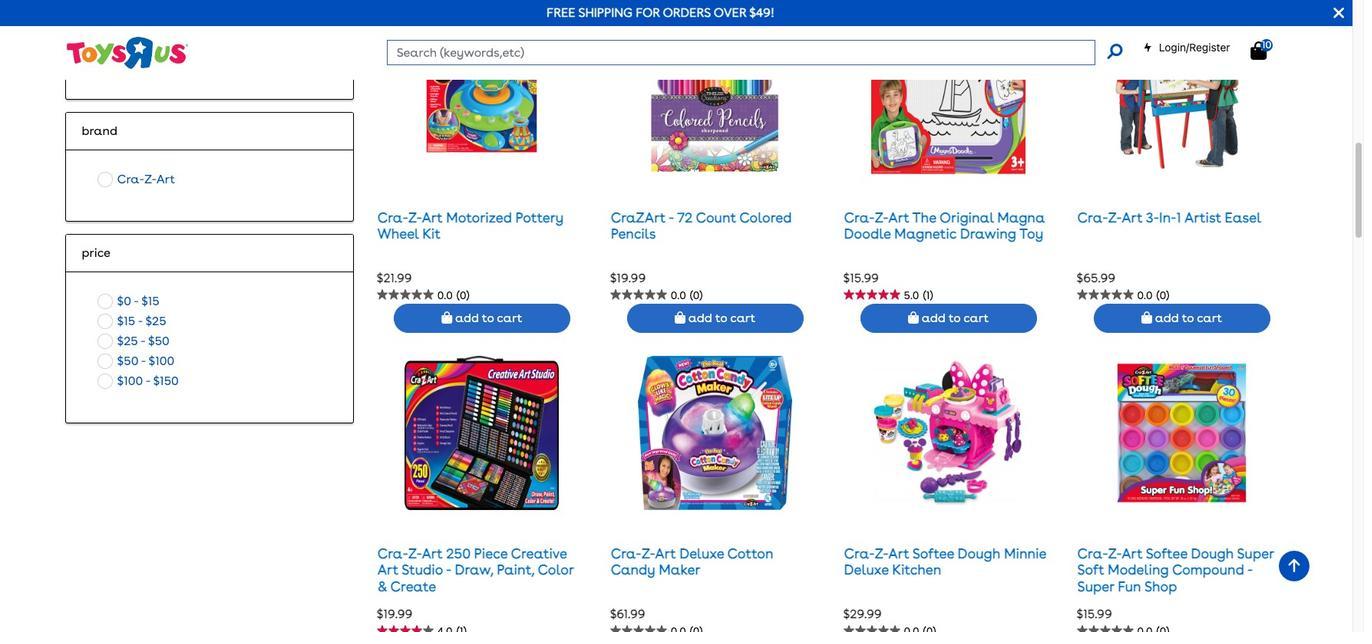 Task type: describe. For each thing, give the bounding box(es) containing it.
brand element
[[82, 122, 338, 141]]

z- for cra-z-art softee dough super soft modeling compound - super fun shop
[[1108, 546, 1122, 562]]

- for $50
[[141, 354, 146, 369]]

colored
[[739, 209, 792, 226]]

10 inside button
[[129, 10, 141, 25]]

(0) for 1
[[1156, 289, 1169, 301]]

cra-z-art motorized pottery wheel kit
[[377, 209, 563, 242]]

shopping bag image inside 10 'link'
[[1251, 41, 1267, 60]]

cra-z-art softee dough minnie deluxe kitchen link
[[844, 546, 1046, 578]]

in-
[[1159, 209, 1176, 226]]

add to cart for original
[[919, 311, 989, 326]]

- inside 'cra-z-art softee dough super soft modeling compound - super fun shop'
[[1247, 562, 1253, 578]]

5.0
[[904, 289, 919, 301]]

z- for cra-z-art 3-in-1 artist easel
[[1108, 209, 1122, 226]]

$0 - $15
[[117, 294, 160, 309]]

3-
[[1146, 209, 1159, 226]]

cra- for cra-z-art
[[117, 172, 144, 187]]

$25 inside the $15 - $25 button
[[145, 314, 166, 329]]

years inside "13 years & up" button
[[131, 50, 164, 65]]

cra-z-art softee dough super soft modeling compound - super fun shop link
[[1077, 546, 1274, 595]]

1 vertical spatial $50
[[117, 354, 138, 369]]

easel
[[1225, 209, 1261, 226]]

up
[[178, 50, 193, 65]]

add to cart for in-
[[1152, 311, 1222, 326]]

crazart
[[611, 209, 666, 226]]

art for cra-z-art the original magna doodle magnetic drawing toy
[[888, 209, 909, 226]]

$100 - $150 button
[[93, 372, 183, 392]]

(1)
[[923, 289, 933, 301]]

price element
[[82, 244, 338, 263]]

cra-z-art
[[117, 172, 175, 187]]

$0
[[117, 294, 131, 309]]

drawing
[[960, 226, 1016, 242]]

cotton
[[727, 546, 773, 562]]

z- for cra-z-art motorized pottery wheel kit
[[408, 209, 422, 226]]

cra-z-art the original magna doodle magnetic drawing toy
[[844, 209, 1045, 242]]

8-
[[117, 10, 129, 25]]

cart for pottery
[[497, 311, 522, 326]]

add to cart for colored
[[686, 311, 755, 326]]

cra-z-art 3-in-1 artist easel image
[[1105, 20, 1259, 174]]

cra-z-art 250 piece creative art studio - draw, paint, color & create image
[[405, 356, 559, 510]]

candy
[[611, 562, 655, 578]]

over
[[714, 5, 746, 20]]

z- for cra-z-art the original magna doodle magnetic drawing toy
[[875, 209, 888, 226]]

0.0 (0) for 1
[[1137, 289, 1169, 301]]

13
[[117, 50, 128, 65]]

art up "create"
[[377, 562, 398, 578]]

$15 inside the $15 - $25 button
[[117, 314, 135, 329]]

cart for in-
[[1197, 311, 1222, 326]]

cra-z-art 250 piece creative art studio - draw, paint, color & create
[[377, 546, 574, 595]]

11-
[[117, 30, 131, 45]]

to for in-
[[1182, 311, 1194, 326]]

$15.99 for cra-z-art the original magna doodle magnetic drawing toy
[[843, 271, 879, 285]]

$21.99
[[377, 271, 412, 285]]

crazart - 72 count colored pencils
[[611, 209, 792, 242]]

create
[[390, 579, 436, 595]]

$50 - $100
[[117, 354, 175, 369]]

cra- for cra-z-art motorized pottery wheel kit
[[377, 209, 408, 226]]

art for cra-z-art deluxe cotton candy maker
[[655, 546, 676, 562]]

$15 inside $0 - $15 button
[[141, 294, 160, 309]]

dough for minnie
[[958, 546, 1000, 562]]

- for $100
[[146, 374, 150, 389]]

250
[[446, 546, 471, 562]]

cra-z-art the original magna doodle magnetic drawing toy link
[[844, 209, 1045, 242]]

free shipping for orders over $49! link
[[547, 5, 775, 20]]

orders
[[663, 5, 711, 20]]

for
[[636, 5, 660, 20]]

72
[[677, 209, 693, 226]]

crazart - 72 count colored pencils link
[[611, 209, 792, 242]]

$61.99
[[610, 607, 645, 621]]

8-10 years
[[117, 10, 177, 25]]

13 years & up
[[117, 50, 193, 65]]

the
[[912, 209, 936, 226]]

shopping bag image for crazart - 72 count colored pencils
[[675, 312, 686, 324]]

softee for modeling
[[1146, 546, 1187, 562]]

add for count
[[688, 311, 712, 326]]

$19.99 for cra-z-art 250 piece creative art studio - draw, paint, color & create
[[377, 607, 412, 621]]

kitchen
[[892, 562, 941, 578]]

piece
[[474, 546, 508, 562]]

$100 - $150
[[117, 374, 179, 389]]

z- for cra-z-art softee dough minnie deluxe kitchen
[[875, 546, 888, 562]]

cra-z-art deluxe cotton candy maker link
[[611, 546, 773, 578]]

$29.99
[[843, 607, 882, 621]]

cart for original
[[964, 311, 989, 326]]

$0 - $15 button
[[93, 292, 164, 312]]

dough for super
[[1191, 546, 1234, 562]]

softee for kitchen
[[912, 546, 954, 562]]

add to cart for pottery
[[452, 311, 522, 326]]

login/register button
[[1143, 40, 1230, 55]]

free shipping for orders over $49!
[[547, 5, 775, 20]]

wheel
[[377, 226, 419, 242]]

cra-z-art motorized pottery wheel kit link
[[377, 209, 563, 242]]

minnie
[[1004, 546, 1046, 562]]

- for $0
[[134, 294, 138, 309]]

cra-z-art softee dough minnie deluxe kitchen
[[844, 546, 1046, 578]]

cra- for cra-z-art the original magna doodle magnetic drawing toy
[[844, 209, 875, 226]]

free
[[547, 5, 575, 20]]

pencils
[[611, 226, 656, 242]]

shopping bag image for cra-z-art motorized pottery wheel kit
[[441, 312, 452, 324]]

soft
[[1077, 562, 1104, 578]]

1 horizontal spatial $50
[[148, 334, 170, 349]]

to for colored
[[715, 311, 727, 326]]

$65.99
[[1077, 271, 1115, 285]]

11-12 years button
[[93, 28, 182, 48]]

cra-z-art softee dough minnie deluxe kitchen image
[[872, 356, 1025, 510]]

fun
[[1118, 579, 1141, 595]]

art for cra-z-art 3-in-1 artist easel
[[1122, 209, 1143, 226]]

art for cra-z-art motorized pottery wheel kit
[[422, 209, 443, 226]]

login/register
[[1159, 41, 1230, 54]]

z- for cra-z-art
[[144, 172, 156, 187]]

crazart - 72 count colored pencils image
[[638, 20, 792, 174]]

1 vertical spatial super
[[1077, 579, 1114, 595]]

draw,
[[455, 562, 493, 578]]

13 years & up button
[[93, 48, 198, 68]]

art for cra-z-art softee dough super soft modeling compound - super fun shop
[[1122, 546, 1143, 562]]

- inside cra-z-art 250 piece creative art studio - draw, paint, color & create
[[446, 562, 451, 578]]

$15 - $25 button
[[93, 312, 171, 332]]

$25 - $50 button
[[93, 332, 174, 352]]

doodle
[[844, 226, 891, 242]]

paint,
[[497, 562, 535, 578]]

10 inside 'link'
[[1262, 39, 1272, 51]]



Task type: locate. For each thing, give the bounding box(es) containing it.
z- inside 'cra-z-art softee dough super soft modeling compound - super fun shop'
[[1108, 546, 1122, 562]]

z- up the studio
[[408, 546, 422, 562]]

- inside the $100 - $150 button
[[146, 374, 150, 389]]

dough left minnie
[[958, 546, 1000, 562]]

3 add to cart button from the left
[[860, 304, 1037, 333]]

1 horizontal spatial 0.0 (0)
[[671, 289, 703, 301]]

softee
[[912, 546, 954, 562], [1146, 546, 1187, 562]]

$25
[[145, 314, 166, 329], [117, 334, 138, 349]]

magnetic
[[894, 226, 957, 242]]

1 0.0 from the left
[[437, 289, 453, 301]]

0 horizontal spatial 0.0
[[437, 289, 453, 301]]

z- left 3-
[[1108, 209, 1122, 226]]

$25 up $25 - $50
[[145, 314, 166, 329]]

1 vertical spatial $19.99
[[377, 607, 412, 621]]

4 add from the left
[[1155, 311, 1179, 326]]

4 add to cart button from the left
[[1093, 304, 1270, 333]]

$25 down the $15 - $25 button
[[117, 334, 138, 349]]

2 0.0 (0) from the left
[[671, 289, 703, 301]]

- inside $0 - $15 button
[[134, 294, 138, 309]]

$50 up $50 - $100
[[148, 334, 170, 349]]

$15.99
[[843, 271, 879, 285], [1077, 607, 1112, 621]]

count
[[696, 209, 736, 226]]

pottery
[[515, 209, 563, 226]]

2 dough from the left
[[1191, 546, 1234, 562]]

2 softee from the left
[[1146, 546, 1187, 562]]

0 vertical spatial $25
[[145, 314, 166, 329]]

$15 up $15 - $25
[[141, 294, 160, 309]]

3 (0) from the left
[[1156, 289, 1169, 301]]

z- up wheel
[[408, 209, 422, 226]]

cra- up doodle at the right
[[844, 209, 875, 226]]

motorized
[[446, 209, 512, 226]]

- inside crazart - 72 count colored pencils
[[669, 209, 674, 226]]

price
[[82, 246, 110, 261]]

years for 8-10 years
[[144, 10, 177, 25]]

add to cart button for pottery
[[394, 304, 570, 333]]

cart for colored
[[730, 311, 755, 326]]

art up kit
[[422, 209, 443, 226]]

z- for cra-z-art deluxe cotton candy maker
[[641, 546, 655, 562]]

art up 'kitchen'
[[888, 546, 909, 562]]

1 horizontal spatial $15.99
[[1077, 607, 1112, 621]]

z- inside cra-z-art deluxe cotton candy maker
[[641, 546, 655, 562]]

$49!
[[749, 5, 775, 20]]

kit
[[422, 226, 441, 242]]

art inside cra-z-art motorized pottery wheel kit
[[422, 209, 443, 226]]

- left 72
[[669, 209, 674, 226]]

z- inside cra-z-art motorized pottery wheel kit
[[408, 209, 422, 226]]

$50 - $100 button
[[93, 352, 179, 372]]

0 horizontal spatial $25
[[117, 334, 138, 349]]

z- up candy
[[641, 546, 655, 562]]

cra-z-art motorized pottery wheel kit image
[[405, 20, 559, 174]]

add for motorized
[[455, 311, 479, 326]]

1 vertical spatial 10
[[1262, 39, 1272, 51]]

cra- up $29.99
[[844, 546, 875, 562]]

shipping
[[578, 5, 633, 20]]

cra- inside cra-z-art 250 piece creative art studio - draw, paint, color & create
[[377, 546, 408, 562]]

cra- inside cra-z-art softee dough minnie deluxe kitchen
[[844, 546, 875, 562]]

shopping bag image for artist
[[1141, 312, 1152, 324]]

art for cra-z-art
[[156, 172, 175, 187]]

shopping bag image
[[908, 312, 919, 324], [1141, 312, 1152, 324]]

(0) for wheel
[[457, 289, 469, 301]]

(0)
[[457, 289, 469, 301], [690, 289, 703, 301], [1156, 289, 1169, 301]]

$100 down $50 - $100 button
[[117, 374, 143, 389]]

z- inside cra-z-art 250 piece creative art studio - draw, paint, color & create
[[408, 546, 422, 562]]

$150
[[153, 374, 179, 389]]

cra- inside cra-z-art the original magna doodle magnetic drawing toy
[[844, 209, 875, 226]]

3 add from the left
[[922, 311, 946, 326]]

z- inside cra-z-art softee dough minnie deluxe kitchen
[[875, 546, 888, 562]]

2 0.0 from the left
[[671, 289, 686, 301]]

artist
[[1184, 209, 1221, 226]]

brand
[[82, 124, 117, 138]]

0 vertical spatial $15.99
[[843, 271, 879, 285]]

studio
[[402, 562, 443, 578]]

art inside cra-z-art deluxe cotton candy maker
[[655, 546, 676, 562]]

years
[[144, 10, 177, 25], [145, 30, 178, 45], [131, 50, 164, 65]]

& left up
[[167, 50, 175, 65]]

1 vertical spatial $15.99
[[1077, 607, 1112, 621]]

dough
[[958, 546, 1000, 562], [1191, 546, 1234, 562]]

1 horizontal spatial &
[[377, 579, 387, 595]]

$15.99 for cra-z-art softee dough super soft modeling compound - super fun shop
[[1077, 607, 1112, 621]]

art
[[156, 172, 175, 187], [422, 209, 443, 226], [888, 209, 909, 226], [1122, 209, 1143, 226], [422, 546, 443, 562], [655, 546, 676, 562], [888, 546, 909, 562], [1122, 546, 1143, 562], [377, 562, 398, 578]]

1 softee from the left
[[912, 546, 954, 562]]

0.0 (0)
[[437, 289, 469, 301], [671, 289, 703, 301], [1137, 289, 1169, 301]]

$50 down $25 - $50 button
[[117, 354, 138, 369]]

$25 - $50
[[117, 334, 170, 349]]

1 0.0 (0) from the left
[[437, 289, 469, 301]]

1 vertical spatial &
[[377, 579, 387, 595]]

years inside 11-12 years button
[[145, 30, 178, 45]]

magna
[[997, 209, 1045, 226]]

0 vertical spatial super
[[1237, 546, 1274, 562]]

softee up 'kitchen'
[[912, 546, 954, 562]]

&
[[167, 50, 175, 65], [377, 579, 387, 595]]

2 shopping bag image from the left
[[1141, 312, 1152, 324]]

cra-z-art deluxe cotton candy maker image
[[638, 356, 792, 510]]

cra- inside cra-z-art motorized pottery wheel kit
[[377, 209, 408, 226]]

z- up the modeling
[[1108, 546, 1122, 562]]

0 horizontal spatial $19.99
[[377, 607, 412, 621]]

$100 up "$150"
[[149, 354, 175, 369]]

original
[[940, 209, 994, 226]]

0.0 for 1
[[1137, 289, 1153, 301]]

10 link
[[1251, 39, 1282, 61]]

dough up compound
[[1191, 546, 1234, 562]]

2 add to cart button from the left
[[627, 304, 803, 333]]

3 cart from the left
[[964, 311, 989, 326]]

add to cart button for original
[[860, 304, 1037, 333]]

$15 down $0 - $15 button
[[117, 314, 135, 329]]

art up maker
[[655, 546, 676, 562]]

add for the
[[922, 311, 946, 326]]

cra- down brand
[[117, 172, 144, 187]]

3 to from the left
[[949, 311, 961, 326]]

1
[[1176, 209, 1181, 226]]

0 horizontal spatial 10
[[129, 10, 141, 25]]

- for crazart
[[669, 209, 674, 226]]

add to cart
[[452, 311, 522, 326], [686, 311, 755, 326], [919, 311, 989, 326], [1152, 311, 1222, 326]]

cra-z-art the original magna doodle magnetic drawing toy image
[[872, 20, 1025, 174]]

2 add to cart from the left
[[686, 311, 755, 326]]

z- up doodle at the right
[[875, 209, 888, 226]]

$15.99 down doodle at the right
[[843, 271, 879, 285]]

0 horizontal spatial $15.99
[[843, 271, 879, 285]]

3 add to cart from the left
[[919, 311, 989, 326]]

$100 inside button
[[117, 374, 143, 389]]

cra-z-art softee dough super soft modeling compound - super fun shop
[[1077, 546, 1274, 595]]

toy
[[1019, 226, 1043, 242]]

add to cart button for in-
[[1093, 304, 1270, 333]]

1 horizontal spatial softee
[[1146, 546, 1187, 562]]

art down brand element
[[156, 172, 175, 187]]

1 horizontal spatial 0.0
[[671, 289, 686, 301]]

cra- for cra-z-art 250 piece creative art studio - draw, paint, color & create
[[377, 546, 408, 562]]

cra- up the studio
[[377, 546, 408, 562]]

0.0 (0) for pencils
[[671, 289, 703, 301]]

cra- up candy
[[611, 546, 641, 562]]

1 cart from the left
[[497, 311, 522, 326]]

softee up the modeling
[[1146, 546, 1187, 562]]

to for original
[[949, 311, 961, 326]]

art for cra-z-art softee dough minnie deluxe kitchen
[[888, 546, 909, 562]]

cra- inside button
[[117, 172, 144, 187]]

years for 11-12 years
[[145, 30, 178, 45]]

cra- up soft
[[1077, 546, 1108, 562]]

cra-z-art 250 piece creative art studio - draw, paint, color & create link
[[377, 546, 574, 595]]

1 (0) from the left
[[457, 289, 469, 301]]

- inside the $15 - $25 button
[[138, 314, 143, 329]]

1 dough from the left
[[958, 546, 1000, 562]]

5.0 (1)
[[904, 289, 933, 301]]

deluxe inside cra-z-art deluxe cotton candy maker
[[679, 546, 724, 562]]

art up the modeling
[[1122, 546, 1143, 562]]

$100 inside button
[[149, 354, 175, 369]]

$19.99 down "create"
[[377, 607, 412, 621]]

- down $15 - $25
[[141, 334, 145, 349]]

art for cra-z-art 250 piece creative art studio - draw, paint, color & create
[[422, 546, 443, 562]]

creative
[[511, 546, 567, 562]]

1 add to cart button from the left
[[394, 304, 570, 333]]

shopping bag image
[[1251, 41, 1267, 60], [441, 312, 452, 324], [675, 312, 686, 324]]

1 vertical spatial years
[[145, 30, 178, 45]]

1 horizontal spatial $15
[[141, 294, 160, 309]]

art left 3-
[[1122, 209, 1143, 226]]

cra- inside 'cra-z-art softee dough super soft modeling compound - super fun shop'
[[1077, 546, 1108, 562]]

1 vertical spatial $100
[[117, 374, 143, 389]]

compound
[[1172, 562, 1244, 578]]

1 horizontal spatial 10
[[1262, 39, 1272, 51]]

1 horizontal spatial deluxe
[[844, 562, 889, 578]]

10 right login/register
[[1262, 39, 1272, 51]]

10 up the 12
[[129, 10, 141, 25]]

0 horizontal spatial $50
[[117, 354, 138, 369]]

1 vertical spatial $25
[[117, 334, 138, 349]]

0 vertical spatial $100
[[149, 354, 175, 369]]

shopping bag image for doodle
[[908, 312, 919, 324]]

0 horizontal spatial $15
[[117, 314, 135, 329]]

0 horizontal spatial shopping bag image
[[908, 312, 919, 324]]

cra- for cra-z-art softee dough minnie deluxe kitchen
[[844, 546, 875, 562]]

cra- left 3-
[[1077, 209, 1108, 226]]

- for $25
[[141, 334, 145, 349]]

dough inside 'cra-z-art softee dough super soft modeling compound - super fun shop'
[[1191, 546, 1234, 562]]

0 horizontal spatial 0.0 (0)
[[437, 289, 469, 301]]

3 0.0 (0) from the left
[[1137, 289, 1169, 301]]

2 horizontal spatial 0.0 (0)
[[1137, 289, 1169, 301]]

$25 inside $25 - $50 button
[[117, 334, 138, 349]]

cra- up wheel
[[377, 209, 408, 226]]

deluxe up maker
[[679, 546, 724, 562]]

cra-z-art 3-in-1 artist easel
[[1077, 209, 1261, 226]]

2 (0) from the left
[[690, 289, 703, 301]]

0 vertical spatial $50
[[148, 334, 170, 349]]

1 horizontal spatial super
[[1237, 546, 1274, 562]]

1 horizontal spatial shopping bag image
[[1141, 312, 1152, 324]]

add
[[455, 311, 479, 326], [688, 311, 712, 326], [922, 311, 946, 326], [1155, 311, 1179, 326]]

$19.99
[[610, 271, 646, 285], [377, 607, 412, 621]]

z- inside cra-z-art the original magna doodle magnetic drawing toy
[[875, 209, 888, 226]]

2 to from the left
[[715, 311, 727, 326]]

super up compound
[[1237, 546, 1274, 562]]

- down $25 - $50
[[141, 354, 146, 369]]

years inside 8-10 years button
[[144, 10, 177, 25]]

0.0 for wheel
[[437, 289, 453, 301]]

1 vertical spatial $15
[[117, 314, 135, 329]]

0 horizontal spatial dough
[[958, 546, 1000, 562]]

z- up $29.99
[[875, 546, 888, 562]]

0.0 (0) for wheel
[[437, 289, 469, 301]]

add to cart button for colored
[[627, 304, 803, 333]]

0 vertical spatial deluxe
[[679, 546, 724, 562]]

years up 13 years & up
[[145, 30, 178, 45]]

1 horizontal spatial dough
[[1191, 546, 1234, 562]]

(0) for pencils
[[690, 289, 703, 301]]

1 shopping bag image from the left
[[908, 312, 919, 324]]

color
[[538, 562, 574, 578]]

cra- for cra-z-art deluxe cotton candy maker
[[611, 546, 641, 562]]

$15.99 down soft
[[1077, 607, 1112, 621]]

- inside $25 - $50 button
[[141, 334, 145, 349]]

1 horizontal spatial (0)
[[690, 289, 703, 301]]

0 horizontal spatial &
[[167, 50, 175, 65]]

cra-
[[117, 172, 144, 187], [377, 209, 408, 226], [844, 209, 875, 226], [1077, 209, 1108, 226], [377, 546, 408, 562], [611, 546, 641, 562], [844, 546, 875, 562], [1077, 546, 1108, 562]]

z- for cra-z-art 250 piece creative art studio - draw, paint, color & create
[[408, 546, 422, 562]]

years down the 11-12 years
[[131, 50, 164, 65]]

- down '250'
[[446, 562, 451, 578]]

add to cart button
[[394, 304, 570, 333], [627, 304, 803, 333], [860, 304, 1037, 333], [1093, 304, 1270, 333]]

& left "create"
[[377, 579, 387, 595]]

8-10 years button
[[93, 8, 182, 28]]

None search field
[[387, 40, 1122, 65]]

softee inside cra-z-art softee dough minnie deluxe kitchen
[[912, 546, 954, 562]]

2 horizontal spatial shopping bag image
[[1251, 41, 1267, 60]]

cra- for cra-z-art 3-in-1 artist easel
[[1077, 209, 1108, 226]]

0 horizontal spatial shopping bag image
[[441, 312, 452, 324]]

Enter Keyword or Item No. search field
[[387, 40, 1095, 65]]

10
[[129, 10, 141, 25], [1262, 39, 1272, 51]]

modeling
[[1108, 562, 1169, 578]]

0 horizontal spatial super
[[1077, 579, 1114, 595]]

0 horizontal spatial $100
[[117, 374, 143, 389]]

- down $0 - $15
[[138, 314, 143, 329]]

art left the the
[[888, 209, 909, 226]]

2 horizontal spatial (0)
[[1156, 289, 1169, 301]]

maker
[[659, 562, 700, 578]]

& inside "13 years & up" button
[[167, 50, 175, 65]]

softee inside 'cra-z-art softee dough super soft modeling compound - super fun shop'
[[1146, 546, 1187, 562]]

4 to from the left
[[1182, 311, 1194, 326]]

2 add from the left
[[688, 311, 712, 326]]

cra-z-art button
[[93, 170, 180, 190]]

cra- for cra-z-art softee dough super soft modeling compound - super fun shop
[[1077, 546, 1108, 562]]

- right compound
[[1247, 562, 1253, 578]]

deluxe
[[679, 546, 724, 562], [844, 562, 889, 578]]

add for 3-
[[1155, 311, 1179, 326]]

1 vertical spatial deluxe
[[844, 562, 889, 578]]

toys r us image
[[66, 36, 188, 70]]

11-12 years
[[117, 30, 178, 45]]

- inside $50 - $100 button
[[141, 354, 146, 369]]

to for pottery
[[482, 311, 494, 326]]

$15 - $25
[[117, 314, 166, 329]]

art inside cra-z-art softee dough minnie deluxe kitchen
[[888, 546, 909, 562]]

cra- inside cra-z-art deluxe cotton candy maker
[[611, 546, 641, 562]]

art inside 'cra-z-art softee dough super soft modeling compound - super fun shop'
[[1122, 546, 1143, 562]]

0 vertical spatial &
[[167, 50, 175, 65]]

4 add to cart from the left
[[1152, 311, 1222, 326]]

4 cart from the left
[[1197, 311, 1222, 326]]

0 horizontal spatial (0)
[[457, 289, 469, 301]]

$50
[[148, 334, 170, 349], [117, 354, 138, 369]]

0.0
[[437, 289, 453, 301], [671, 289, 686, 301], [1137, 289, 1153, 301]]

2 cart from the left
[[730, 311, 755, 326]]

-
[[669, 209, 674, 226], [134, 294, 138, 309], [138, 314, 143, 329], [141, 334, 145, 349], [141, 354, 146, 369], [146, 374, 150, 389], [446, 562, 451, 578], [1247, 562, 1253, 578]]

$15
[[141, 294, 160, 309], [117, 314, 135, 329]]

cra-z-art softee dough super soft modeling compound - super fun shop image
[[1105, 356, 1259, 510]]

super down soft
[[1077, 579, 1114, 595]]

1 horizontal spatial $19.99
[[610, 271, 646, 285]]

close button image
[[1334, 5, 1344, 21]]

12
[[131, 30, 142, 45]]

2 horizontal spatial 0.0
[[1137, 289, 1153, 301]]

2 vertical spatial years
[[131, 50, 164, 65]]

1 horizontal spatial shopping bag image
[[675, 312, 686, 324]]

1 to from the left
[[482, 311, 494, 326]]

deluxe up $29.99
[[844, 562, 889, 578]]

years up the 11-12 years
[[144, 10, 177, 25]]

3 0.0 from the left
[[1137, 289, 1153, 301]]

- for $15
[[138, 314, 143, 329]]

1 horizontal spatial $100
[[149, 354, 175, 369]]

z- down brand element
[[144, 172, 156, 187]]

cra-z-art 3-in-1 artist easel link
[[1077, 209, 1261, 226]]

$19.99 for crazart - 72 count colored pencils
[[610, 271, 646, 285]]

shop
[[1144, 579, 1177, 595]]

art up the studio
[[422, 546, 443, 562]]

0 vertical spatial $19.99
[[610, 271, 646, 285]]

1 add from the left
[[455, 311, 479, 326]]

dough inside cra-z-art softee dough minnie deluxe kitchen
[[958, 546, 1000, 562]]

$19.99 down pencils
[[610, 271, 646, 285]]

deluxe inside cra-z-art softee dough minnie deluxe kitchen
[[844, 562, 889, 578]]

0 vertical spatial $15
[[141, 294, 160, 309]]

- right $0 on the left top of page
[[134, 294, 138, 309]]

0 vertical spatial 10
[[129, 10, 141, 25]]

cra-z-art deluxe cotton candy maker
[[611, 546, 773, 578]]

1 add to cart from the left
[[452, 311, 522, 326]]

art inside cra-z-art button
[[156, 172, 175, 187]]

0 horizontal spatial deluxe
[[679, 546, 724, 562]]

1 horizontal spatial $25
[[145, 314, 166, 329]]

art inside cra-z-art the original magna doodle magnetic drawing toy
[[888, 209, 909, 226]]

super
[[1237, 546, 1274, 562], [1077, 579, 1114, 595]]

z- inside button
[[144, 172, 156, 187]]

0.0 for pencils
[[671, 289, 686, 301]]

0 vertical spatial years
[[144, 10, 177, 25]]

0 horizontal spatial softee
[[912, 546, 954, 562]]

- left "$150"
[[146, 374, 150, 389]]

& inside cra-z-art 250 piece creative art studio - draw, paint, color & create
[[377, 579, 387, 595]]



Task type: vqa. For each thing, say whether or not it's contained in the screenshot.


